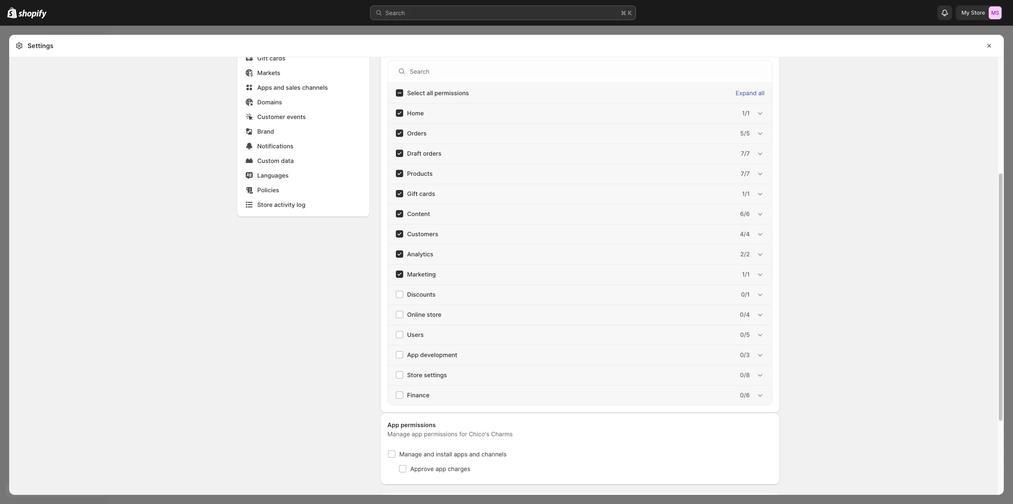 Task type: vqa. For each thing, say whether or not it's contained in the screenshot.


Task type: locate. For each thing, give the bounding box(es) containing it.
7/7 for products
[[741, 170, 750, 177]]

draft orders
[[407, 150, 442, 157]]

products
[[407, 170, 433, 177]]

2 7/7 from the top
[[741, 170, 750, 177]]

gift up 'markets'
[[257, 55, 268, 62]]

0 horizontal spatial app
[[412, 431, 422, 438]]

apps
[[454, 451, 468, 458]]

app inside "app permissions manage app permissions for chico's charms"
[[388, 422, 399, 429]]

sales
[[286, 84, 301, 91]]

0 vertical spatial permissions
[[435, 89, 469, 97]]

my store image
[[989, 6, 1002, 19]]

channels inside apps and sales channels link
[[302, 84, 328, 91]]

app
[[407, 352, 419, 359], [388, 422, 399, 429]]

manage and install apps and channels
[[399, 451, 507, 458]]

settings
[[28, 42, 53, 50]]

1/1 up 6/6
[[742, 190, 750, 198]]

all inside dropdown button
[[759, 89, 765, 97]]

2/2
[[741, 251, 750, 258]]

0 horizontal spatial store
[[257, 201, 273, 209]]

gift
[[257, 55, 268, 62], [407, 190, 418, 198]]

gift cards link
[[243, 52, 364, 65]]

app inside "app permissions manage app permissions for chico's charms"
[[412, 431, 422, 438]]

activity
[[274, 201, 295, 209]]

settings dialog
[[9, 0, 1004, 495]]

permissions right select
[[435, 89, 469, 97]]

1 vertical spatial gift cards
[[407, 190, 435, 198]]

2 all from the left
[[759, 89, 765, 97]]

2 horizontal spatial and
[[469, 451, 480, 458]]

0 vertical spatial gift cards
[[257, 55, 285, 62]]

1/1
[[742, 110, 750, 117], [742, 190, 750, 198], [742, 271, 750, 278]]

development
[[420, 352, 458, 359]]

0 vertical spatial 1/1
[[742, 110, 750, 117]]

select
[[407, 89, 425, 97]]

domains
[[257, 99, 282, 106]]

all
[[427, 89, 433, 97], [759, 89, 765, 97]]

online
[[407, 311, 425, 319]]

all right expand
[[759, 89, 765, 97]]

1 horizontal spatial app
[[407, 352, 419, 359]]

app development
[[407, 352, 458, 359]]

0/6
[[740, 392, 750, 399]]

gift cards
[[257, 55, 285, 62], [407, 190, 435, 198]]

channels down markets link
[[302, 84, 328, 91]]

k
[[628, 9, 632, 17]]

1 vertical spatial channels
[[482, 451, 507, 458]]

and inside apps and sales channels link
[[274, 84, 284, 91]]

manage up approve
[[399, 451, 422, 458]]

cards down products
[[419, 190, 435, 198]]

manage
[[388, 431, 410, 438], [399, 451, 422, 458]]

my store
[[962, 9, 985, 16]]

1 vertical spatial 7/7
[[741, 170, 750, 177]]

permissions down finance
[[401, 422, 436, 429]]

1/1 up 0/1
[[742, 271, 750, 278]]

and for sales
[[274, 84, 284, 91]]

1 horizontal spatial channels
[[482, 451, 507, 458]]

1 7/7 from the top
[[741, 150, 750, 157]]

store activity log link
[[243, 198, 364, 211]]

0/3
[[740, 352, 750, 359]]

dialog
[[1008, 35, 1013, 76]]

store up finance
[[407, 372, 423, 379]]

store
[[427, 311, 442, 319]]

1 vertical spatial store
[[257, 201, 273, 209]]

0 horizontal spatial all
[[427, 89, 433, 97]]

gift cards down products
[[407, 190, 435, 198]]

1 vertical spatial manage
[[399, 451, 422, 458]]

0 horizontal spatial app
[[388, 422, 399, 429]]

customer
[[257, 113, 285, 121]]

1 vertical spatial app
[[388, 422, 399, 429]]

0 vertical spatial manage
[[388, 431, 410, 438]]

0 horizontal spatial cards
[[270, 55, 285, 62]]

languages link
[[243, 169, 364, 182]]

1/1 for marketing
[[742, 271, 750, 278]]

charges
[[448, 466, 470, 473]]

custom data
[[257, 157, 294, 165]]

0 horizontal spatial and
[[274, 84, 284, 91]]

0 vertical spatial 7/7
[[741, 150, 750, 157]]

orders
[[423, 150, 442, 157]]

store settings
[[407, 372, 447, 379]]

gift up content
[[407, 190, 418, 198]]

1 horizontal spatial all
[[759, 89, 765, 97]]

7/7
[[741, 150, 750, 157], [741, 170, 750, 177]]

7/7 for draft orders
[[741, 150, 750, 157]]

app
[[412, 431, 422, 438], [436, 466, 446, 473]]

1 horizontal spatial gift cards
[[407, 190, 435, 198]]

1 horizontal spatial and
[[424, 451, 434, 458]]

3 1/1 from the top
[[742, 271, 750, 278]]

domains link
[[243, 96, 364, 109]]

1 vertical spatial cards
[[419, 190, 435, 198]]

online store
[[407, 311, 442, 319]]

1 horizontal spatial store
[[407, 372, 423, 379]]

0/1
[[741, 291, 750, 298]]

my
[[962, 9, 970, 16]]

approve app charges
[[410, 466, 470, 473]]

2 1/1 from the top
[[742, 190, 750, 198]]

cards
[[270, 55, 285, 62], [419, 190, 435, 198]]

store right my
[[971, 9, 985, 16]]

2 horizontal spatial store
[[971, 9, 985, 16]]

1 vertical spatial app
[[436, 466, 446, 473]]

1 1/1 from the top
[[742, 110, 750, 117]]

0 vertical spatial app
[[412, 431, 422, 438]]

manage inside "app permissions manage app permissions for chico's charms"
[[388, 431, 410, 438]]

channels
[[302, 84, 328, 91], [482, 451, 507, 458]]

1 vertical spatial 1/1
[[742, 190, 750, 198]]

permissions up install
[[424, 431, 458, 438]]

1 vertical spatial permissions
[[401, 422, 436, 429]]

1 horizontal spatial gift
[[407, 190, 418, 198]]

home
[[407, 110, 424, 117]]

store down "policies"
[[257, 201, 273, 209]]

0 horizontal spatial gift
[[257, 55, 268, 62]]

0/8
[[740, 372, 750, 379]]

⌘ k
[[621, 9, 632, 17]]

store for store activity log
[[257, 201, 273, 209]]

0 vertical spatial channels
[[302, 84, 328, 91]]

and
[[274, 84, 284, 91], [424, 451, 434, 458], [469, 451, 480, 458]]

app down install
[[436, 466, 446, 473]]

1 all from the left
[[427, 89, 433, 97]]

0 horizontal spatial channels
[[302, 84, 328, 91]]

gift cards up 'markets'
[[257, 55, 285, 62]]

policies
[[257, 187, 279, 194]]

2 vertical spatial 1/1
[[742, 271, 750, 278]]

0/4
[[740, 311, 750, 319]]

cards up 'markets'
[[270, 55, 285, 62]]

0 vertical spatial app
[[407, 352, 419, 359]]

channels down charms
[[482, 451, 507, 458]]

app up approve
[[412, 431, 422, 438]]

draft
[[407, 150, 422, 157]]

manage down finance
[[388, 431, 410, 438]]

expand all button
[[730, 83, 770, 103]]

permissions
[[435, 89, 469, 97], [401, 422, 436, 429], [424, 431, 458, 438]]

data
[[281, 157, 294, 165]]

store
[[971, 9, 985, 16], [257, 201, 273, 209], [407, 372, 423, 379]]

1/1 down expand
[[742, 110, 750, 117]]

all right select
[[427, 89, 433, 97]]

shopify image
[[7, 7, 17, 18], [18, 9, 47, 19]]

2 vertical spatial store
[[407, 372, 423, 379]]



Task type: describe. For each thing, give the bounding box(es) containing it.
store for store settings
[[407, 372, 423, 379]]

1/1 for home
[[742, 110, 750, 117]]

1 horizontal spatial shopify image
[[18, 9, 47, 19]]

custom data link
[[243, 154, 364, 167]]

expand
[[736, 89, 757, 97]]

0/5
[[740, 331, 750, 339]]

Search text field
[[410, 64, 768, 79]]

orders
[[407, 130, 427, 137]]

notifications link
[[243, 140, 364, 153]]

charms
[[491, 431, 513, 438]]

customers
[[407, 231, 438, 238]]

custom
[[257, 157, 280, 165]]

log
[[297, 201, 305, 209]]

events
[[287, 113, 306, 121]]

customer events link
[[243, 110, 364, 123]]

finance
[[407, 392, 430, 399]]

search
[[385, 9, 405, 17]]

brand link
[[243, 125, 364, 138]]

brand
[[257, 128, 274, 135]]

app for app development
[[407, 352, 419, 359]]

all for expand
[[759, 89, 765, 97]]

app permissions manage app permissions for chico's charms
[[388, 422, 513, 438]]

install
[[436, 451, 452, 458]]

0 horizontal spatial gift cards
[[257, 55, 285, 62]]

select all permissions
[[407, 89, 469, 97]]

approve
[[410, 466, 434, 473]]

languages
[[257, 172, 289, 179]]

notifications
[[257, 143, 294, 150]]

analytics
[[407, 251, 434, 258]]

customer events
[[257, 113, 306, 121]]

⌘
[[621, 9, 627, 17]]

1 vertical spatial gift
[[407, 190, 418, 198]]

and for install
[[424, 451, 434, 458]]

0 vertical spatial gift
[[257, 55, 268, 62]]

app for app permissions manage app permissions for chico's charms
[[388, 422, 399, 429]]

discounts
[[407, 291, 436, 298]]

users
[[407, 331, 424, 339]]

0 horizontal spatial shopify image
[[7, 7, 17, 18]]

markets link
[[243, 66, 364, 79]]

0 vertical spatial store
[[971, 9, 985, 16]]

1 horizontal spatial cards
[[419, 190, 435, 198]]

expand all
[[736, 89, 765, 97]]

content
[[407, 210, 430, 218]]

5/5
[[741, 130, 750, 137]]

apps and sales channels
[[257, 84, 328, 91]]

1/1 for gift cards
[[742, 190, 750, 198]]

apps and sales channels link
[[243, 81, 364, 94]]

1 horizontal spatial app
[[436, 466, 446, 473]]

6/6
[[740, 210, 750, 218]]

2 vertical spatial permissions
[[424, 431, 458, 438]]

0 vertical spatial cards
[[270, 55, 285, 62]]

policies link
[[243, 184, 364, 197]]

store activity log
[[257, 201, 305, 209]]

markets
[[257, 69, 280, 77]]

4/4
[[740, 231, 750, 238]]

all for select
[[427, 89, 433, 97]]

marketing
[[407, 271, 436, 278]]

chico's
[[469, 431, 490, 438]]

settings
[[424, 372, 447, 379]]

apps
[[257, 84, 272, 91]]

for
[[460, 431, 467, 438]]



